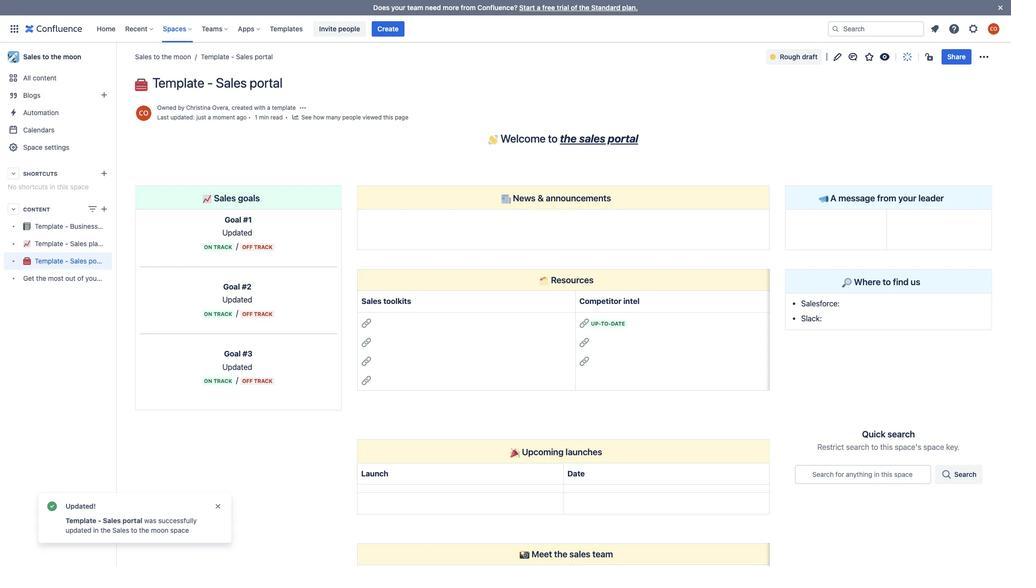 Task type: describe. For each thing, give the bounding box(es) containing it.
moon inside was successfully updated in the sales to the moon space
[[151, 527, 168, 535]]

goal for goal #3 updated
[[224, 350, 241, 358]]

3 on track / off track from the top
[[204, 376, 273, 385]]

copy image for sales goals
[[259, 191, 270, 202]]

copy image for where to find us
[[920, 275, 931, 286]]

the up all content link
[[51, 53, 61, 61]]

more actions image
[[978, 51, 990, 63]]

slack:
[[801, 315, 822, 323]]

get the most out of your team space link
[[4, 270, 137, 287]]

3 / from the top
[[236, 376, 238, 385]]

:mag_right: image
[[842, 278, 852, 288]]

the right the welcome
[[560, 132, 577, 145]]

updated for #3
[[222, 363, 252, 372]]

automation
[[23, 109, 59, 117]]

trial
[[557, 3, 569, 12]]

template - sales portal inside tree
[[35, 257, 107, 265]]

sales inside was successfully updated in the sales to the moon space
[[112, 527, 129, 535]]

moment
[[213, 114, 235, 121]]

apps button
[[235, 21, 264, 36]]

just
[[196, 114, 206, 121]]

spaces
[[163, 24, 186, 33]]

2 / from the top
[[236, 309, 238, 318]]

spaces button
[[160, 21, 196, 36]]

planning
[[89, 240, 115, 248]]

sales right collapse sidebar image
[[135, 53, 152, 61]]

#2
[[242, 283, 252, 291]]

template - sales planning
[[35, 240, 115, 248]]

content
[[23, 206, 50, 212]]

with
[[254, 104, 266, 111]]

team inside tree
[[101, 275, 117, 283]]

does your team need more from confluence? start a free trial of the standard plan.
[[373, 3, 638, 12]]

template - sales portal up overa
[[152, 75, 282, 91]]

in inside space element
[[50, 183, 55, 191]]

standard
[[591, 3, 620, 12]]

calendars link
[[4, 122, 112, 139]]

notification icon image
[[929, 23, 941, 34]]

launches
[[566, 447, 602, 457]]

shortcuts button
[[4, 165, 112, 182]]

Search field
[[828, 21, 924, 36]]

people inside button
[[338, 24, 360, 33]]

:tada: image
[[510, 448, 520, 458]]

appswitcher icon image
[[9, 23, 20, 34]]

sales toolkits
[[361, 297, 411, 306]]

out
[[65, 275, 76, 283]]

review
[[100, 223, 120, 231]]

add shortcut image
[[98, 168, 110, 179]]

space element
[[0, 42, 137, 567]]

1 vertical spatial your
[[898, 193, 917, 203]]

2 horizontal spatial team
[[592, 549, 613, 560]]

sales left toolkits
[[361, 297, 381, 306]]

1 off from the top
[[242, 244, 253, 250]]

moon inside space element
[[63, 53, 81, 61]]

apps
[[238, 24, 254, 33]]

to inside was successfully updated in the sales to the moon space
[[131, 527, 137, 535]]

global element
[[6, 15, 826, 42]]

shortcuts
[[18, 183, 48, 191]]

in for was successfully updated in the sales to the moon space
[[93, 527, 99, 535]]

start a free trial of the standard plan. link
[[519, 3, 638, 12]]

star image
[[864, 51, 875, 63]]

0 horizontal spatial sales to the moon link
[[4, 47, 112, 67]]

message
[[839, 193, 875, 203]]

home link
[[94, 21, 118, 36]]

christina overa link
[[186, 104, 228, 111]]

dismiss image
[[214, 503, 222, 511]]

template up by
[[152, 75, 204, 91]]

see
[[301, 114, 312, 121]]

see how many people viewed this page button
[[292, 113, 408, 122]]

1 horizontal spatial a
[[267, 104, 270, 111]]

us
[[911, 277, 920, 287]]

settings icon image
[[968, 23, 979, 34]]

portal inside tree
[[89, 257, 107, 265]]

sales up get the most out of your team space
[[70, 257, 87, 265]]

updated for #1
[[222, 229, 252, 237]]

upcoming
[[522, 447, 564, 457]]

a
[[831, 193, 837, 203]]

sales goals
[[212, 193, 260, 203]]

share
[[947, 53, 966, 61]]

draft
[[802, 53, 818, 61]]

tree inside space element
[[4, 218, 137, 287]]

search button
[[935, 465, 983, 484]]

intel
[[623, 297, 639, 306]]

of inside tree
[[77, 275, 84, 283]]

all content link
[[4, 69, 112, 87]]

restrict search to this space's space key.
[[818, 443, 960, 452]]

search for search for anything in this space
[[812, 470, 834, 479]]

to inside space element
[[42, 53, 49, 61]]

in for search for anything in this space
[[874, 470, 880, 479]]

1 vertical spatial from
[[877, 193, 896, 203]]

welcome to the sales portal
[[498, 132, 638, 145]]

:toolbox: image
[[135, 78, 148, 91]]

content button
[[4, 201, 112, 218]]

create a page image
[[98, 204, 110, 215]]

invite
[[319, 24, 337, 33]]

ago
[[237, 114, 247, 121]]

1 min read
[[255, 114, 283, 121]]

free
[[542, 3, 555, 12]]

updated for #2
[[222, 296, 252, 305]]

,
[[228, 104, 230, 111]]

2 vertical spatial a
[[208, 114, 211, 121]]

by
[[178, 104, 185, 111]]

with a template button
[[254, 104, 296, 112]]

date
[[568, 470, 585, 478]]

close image
[[995, 2, 1006, 14]]

was successfully updated in the sales to the moon space
[[66, 517, 197, 535]]

space
[[23, 143, 43, 151]]

the right trial
[[579, 3, 590, 12]]

no
[[8, 183, 17, 191]]

help icon image
[[949, 23, 960, 34]]

template inside template - business review link
[[35, 223, 63, 231]]

success image
[[46, 501, 58, 513]]

template up updated
[[66, 517, 96, 525]]

competitor
[[579, 297, 621, 306]]

0 vertical spatial a
[[537, 3, 541, 12]]

1 horizontal spatial sales to the moon link
[[135, 52, 191, 62]]

this down quick search
[[880, 443, 893, 452]]

read
[[271, 114, 283, 121]]

was
[[144, 517, 156, 525]]

:toolbox: image
[[135, 78, 148, 91]]

&
[[538, 193, 544, 203]]

min
[[259, 114, 269, 121]]

2 sales to the moon from the left
[[135, 53, 191, 61]]

space inside was successfully updated in the sales to the moon space
[[170, 527, 189, 535]]

leader
[[919, 193, 944, 203]]

1 / from the top
[[236, 242, 238, 251]]

copy image for meet the sales team
[[612, 549, 623, 560]]

3 off from the top
[[242, 378, 253, 384]]

quick
[[862, 429, 886, 440]]

no restrictions image
[[924, 51, 936, 63]]

template up most
[[35, 257, 63, 265]]

start
[[519, 3, 535, 12]]

the right updated
[[101, 527, 111, 535]]

how
[[313, 114, 325, 121]]

all content
[[23, 74, 57, 82]]

this inside space element
[[57, 183, 68, 191]]

space settings link
[[4, 139, 112, 156]]

2 on track / off track from the top
[[204, 309, 273, 318]]

magnifying glass image
[[941, 469, 953, 481]]

0 vertical spatial of
[[571, 3, 577, 12]]

create link
[[372, 21, 405, 36]]



Task type: vqa. For each thing, say whether or not it's contained in the screenshot.
Insights button
no



Task type: locate. For each thing, give the bounding box(es) containing it.
goal #3 updated
[[222, 350, 254, 372]]

search right the magnifying glass image
[[955, 470, 977, 479]]

off down goal #3 updated
[[242, 378, 253, 384]]

2 vertical spatial off
[[242, 378, 253, 384]]

the inside tree
[[36, 275, 46, 283]]

:link: image
[[361, 319, 371, 329], [579, 319, 589, 329], [361, 338, 371, 348], [579, 338, 589, 348], [579, 357, 589, 367]]

tree
[[4, 218, 137, 287]]

collapse sidebar image
[[105, 47, 126, 67]]

1 vertical spatial template - sales portal link
[[4, 253, 112, 270]]

#3
[[243, 350, 253, 358]]

1 on track / off track from the top
[[204, 242, 273, 251]]

on
[[204, 244, 212, 250], [204, 311, 212, 317], [204, 378, 212, 384]]

search down quick
[[846, 443, 869, 452]]

2 updated from the top
[[222, 296, 252, 305]]

template inside template - sales planning link
[[35, 240, 63, 248]]

:tada: image
[[510, 448, 520, 458]]

0 vertical spatial template - sales portal link
[[191, 52, 273, 62]]

track
[[214, 244, 232, 250], [254, 244, 273, 250], [214, 311, 232, 317], [254, 311, 273, 317], [214, 378, 232, 384], [254, 378, 273, 384]]

1 vertical spatial people
[[342, 114, 361, 121]]

goals
[[238, 193, 260, 203]]

banner containing home
[[0, 15, 1011, 42]]

template - sales portal link up most
[[4, 253, 112, 270]]

sales to the moon link down spaces
[[135, 52, 191, 62]]

2 horizontal spatial in
[[874, 470, 880, 479]]

sales up ,
[[216, 75, 247, 91]]

0 vertical spatial goal
[[225, 216, 241, 224]]

see how many people viewed this page
[[301, 114, 408, 121]]

copy image
[[259, 191, 270, 202], [610, 191, 622, 202], [592, 274, 604, 286], [920, 275, 931, 286], [914, 429, 926, 440]]

goal inside goal #2 updated
[[223, 283, 240, 291]]

space settings
[[23, 143, 69, 151]]

template - sales portal down apps on the left
[[201, 53, 273, 61]]

of right trial
[[571, 3, 577, 12]]

copy image for upcoming launches
[[601, 445, 613, 457]]

#1
[[243, 216, 252, 224]]

0 horizontal spatial of
[[77, 275, 84, 283]]

search for quick
[[888, 429, 915, 440]]

sales left goals
[[214, 193, 236, 203]]

no shortcuts in this space
[[8, 183, 89, 191]]

search left for
[[812, 470, 834, 479]]

2 on from the top
[[204, 311, 212, 317]]

confluence?
[[478, 3, 518, 12]]

2 vertical spatial in
[[93, 527, 99, 535]]

1 vertical spatial team
[[101, 275, 117, 283]]

updated down #2
[[222, 296, 252, 305]]

your right does
[[391, 3, 406, 12]]

does
[[373, 3, 390, 12]]

business
[[70, 223, 98, 231]]

0 horizontal spatial in
[[50, 183, 55, 191]]

rough draft
[[780, 53, 818, 61]]

recent
[[125, 24, 147, 33]]

0 vertical spatial people
[[338, 24, 360, 33]]

updated down #3 on the left
[[222, 363, 252, 372]]

space inside tree
[[118, 275, 137, 283]]

anything
[[846, 470, 872, 479]]

goal
[[225, 216, 241, 224], [223, 283, 240, 291], [224, 350, 241, 358]]

a right the just on the top left of the page
[[208, 114, 211, 121]]

1 vertical spatial in
[[874, 470, 880, 479]]

in down shortcuts dropdown button
[[50, 183, 55, 191]]

1
[[255, 114, 257, 121]]

search
[[888, 429, 915, 440], [846, 443, 869, 452]]

1 horizontal spatial team
[[407, 3, 423, 12]]

goal #1 updated
[[222, 216, 254, 237]]

goal inside goal #3 updated
[[224, 350, 241, 358]]

template - sales portal up out
[[35, 257, 107, 265]]

None text field
[[801, 469, 802, 481]]

all
[[23, 74, 31, 82]]

a right with
[[267, 104, 270, 111]]

people right invite
[[338, 24, 360, 33]]

this
[[383, 114, 393, 121], [57, 183, 68, 191], [880, 443, 893, 452], [881, 470, 893, 479]]

up-to-date
[[591, 320, 625, 327]]

1 vertical spatial on track / off track
[[204, 309, 273, 318]]

stop watching image
[[879, 51, 891, 63]]

of
[[571, 3, 577, 12], [77, 275, 84, 283]]

0 vertical spatial on
[[204, 244, 212, 250]]

this down the restrict search to this space's space key.
[[881, 470, 893, 479]]

0 horizontal spatial a
[[208, 114, 211, 121]]

people
[[338, 24, 360, 33], [342, 114, 361, 121]]

confluence image
[[25, 23, 82, 34], [25, 23, 82, 34]]

1 horizontal spatial in
[[93, 527, 99, 535]]

banner
[[0, 15, 1011, 42]]

up-
[[591, 320, 601, 327]]

template - sales portal up updated
[[66, 517, 142, 525]]

page
[[395, 114, 408, 121]]

the down spaces
[[162, 53, 172, 61]]

the right 'get' at the left top of page
[[36, 275, 46, 283]]

search for anything in this space
[[812, 470, 913, 479]]

announcements
[[546, 193, 611, 203]]

/ down goal #3 updated
[[236, 376, 238, 385]]

copy image for a message from your leader
[[943, 191, 955, 202]]

your inside tree
[[85, 275, 99, 283]]

in inside was successfully updated in the sales to the moon space
[[93, 527, 99, 535]]

1 vertical spatial on
[[204, 311, 212, 317]]

change view image
[[87, 204, 98, 215]]

off down goal #1 updated
[[242, 244, 253, 250]]

quick summary image
[[902, 51, 913, 63]]

:link: image
[[361, 319, 371, 329], [579, 319, 589, 329], [361, 338, 371, 348], [579, 338, 589, 348], [361, 357, 371, 367], [361, 357, 371, 367], [579, 357, 589, 367], [361, 376, 371, 386], [361, 376, 371, 386]]

sales to the moon link
[[4, 47, 112, 67], [135, 52, 191, 62]]

your profile and preferences image
[[988, 23, 1000, 34]]

0 horizontal spatial from
[[461, 3, 476, 12]]

off down goal #2 updated
[[242, 311, 253, 317]]

content
[[33, 74, 57, 82]]

0 horizontal spatial moon
[[63, 53, 81, 61]]

0 horizontal spatial team
[[101, 275, 117, 283]]

people inside button
[[342, 114, 361, 121]]

from right message
[[877, 193, 896, 203]]

0 horizontal spatial search
[[812, 470, 834, 479]]

blogs
[[23, 91, 41, 99]]

search up space's
[[888, 429, 915, 440]]

to
[[42, 53, 49, 61], [154, 53, 160, 61], [548, 132, 558, 145], [883, 277, 891, 287], [871, 443, 878, 452], [131, 527, 137, 535]]

1 search from the left
[[812, 470, 834, 479]]

2 horizontal spatial moon
[[174, 53, 191, 61]]

template
[[272, 104, 296, 111]]

invite people
[[319, 24, 360, 33]]

1 on from the top
[[204, 244, 212, 250]]

1 vertical spatial updated
[[222, 296, 252, 305]]

0 vertical spatial your
[[391, 3, 406, 12]]

a left free at the top right of the page
[[537, 3, 541, 12]]

upcoming launches
[[520, 447, 602, 457]]

blogs link
[[4, 87, 112, 104]]

toolkits
[[383, 297, 411, 306]]

:mag_right: image
[[842, 278, 852, 288]]

resources
[[549, 275, 593, 285]]

sales to the moon up all content link
[[23, 53, 81, 61]]

1 horizontal spatial search
[[955, 470, 977, 479]]

moon up all content link
[[63, 53, 81, 61]]

sales to the moon link up all content link
[[4, 47, 112, 67]]

launch
[[361, 470, 388, 478]]

0 vertical spatial /
[[236, 242, 238, 251]]

2 vertical spatial updated
[[222, 363, 252, 372]]

0 horizontal spatial your
[[85, 275, 99, 283]]

from right 'more'
[[461, 3, 476, 12]]

of right out
[[77, 275, 84, 283]]

1 horizontal spatial moon
[[151, 527, 168, 535]]

goal inside goal #1 updated
[[225, 216, 241, 224]]

2 horizontal spatial your
[[898, 193, 917, 203]]

2 vertical spatial on
[[204, 378, 212, 384]]

0 vertical spatial in
[[50, 183, 55, 191]]

your right out
[[85, 275, 99, 283]]

sales to the moon down spaces
[[135, 53, 191, 61]]

3 on from the top
[[204, 378, 212, 384]]

create a blog image
[[98, 89, 110, 101]]

1 vertical spatial goal
[[223, 283, 240, 291]]

1 horizontal spatial search
[[888, 429, 915, 440]]

automation link
[[4, 104, 112, 122]]

template - sales portal
[[201, 53, 273, 61], [152, 75, 282, 91], [35, 257, 107, 265], [66, 517, 142, 525]]

updated inside goal #2 updated
[[222, 296, 252, 305]]

christina overa image
[[136, 106, 151, 121]]

sales down apps on the left
[[236, 53, 253, 61]]

0 vertical spatial off
[[242, 244, 253, 250]]

2 horizontal spatial a
[[537, 3, 541, 12]]

1 vertical spatial /
[[236, 309, 238, 318]]

on track / off track down goal #3 updated
[[204, 376, 273, 385]]

moon down spaces popup button
[[174, 53, 191, 61]]

template - sales portal link
[[191, 52, 273, 62], [4, 253, 112, 270]]

teams
[[202, 24, 223, 33]]

goal left #3 on the left
[[224, 350, 241, 358]]

this down shortcuts dropdown button
[[57, 183, 68, 191]]

0 horizontal spatial sales to the moon
[[23, 53, 81, 61]]

sales down template - business review
[[70, 240, 87, 248]]

2 vertical spatial your
[[85, 275, 99, 283]]

search inside button
[[955, 470, 977, 479]]

key.
[[946, 443, 960, 452]]

/ down goal #1 updated
[[236, 242, 238, 251]]

meet the sales team
[[529, 549, 613, 560]]

template down teams popup button
[[201, 53, 229, 61]]

sales
[[23, 53, 41, 61], [135, 53, 152, 61], [236, 53, 253, 61], [216, 75, 247, 91], [214, 193, 236, 203], [70, 240, 87, 248], [70, 257, 87, 265], [361, 297, 381, 306], [103, 517, 121, 525], [112, 527, 129, 535]]

0 vertical spatial sales
[[579, 132, 606, 145]]

3 updated from the top
[[222, 363, 252, 372]]

0 vertical spatial search
[[888, 429, 915, 440]]

sales right updated
[[112, 527, 129, 535]]

goal left #2
[[223, 283, 240, 291]]

more
[[443, 3, 459, 12]]

calendars
[[23, 126, 54, 134]]

1 vertical spatial sales
[[569, 549, 590, 560]]

people right many
[[342, 114, 361, 121]]

most
[[48, 275, 64, 283]]

copy image for news & announcements
[[610, 191, 622, 202]]

updated
[[66, 527, 91, 535]]

/
[[236, 242, 238, 251], [236, 309, 238, 318], [236, 376, 238, 385]]

updated inside goal #3 updated
[[222, 363, 252, 372]]

where to find us
[[852, 277, 920, 287]]

tree containing template - business review
[[4, 218, 137, 287]]

in right updated
[[93, 527, 99, 535]]

:chart_with_upwards_trend: image
[[202, 194, 212, 204], [202, 194, 212, 204]]

created
[[232, 104, 252, 111]]

last
[[157, 114, 169, 121]]

in right anything
[[874, 470, 880, 479]]

home
[[97, 24, 116, 33]]

teams button
[[199, 21, 232, 36]]

edit this page image
[[832, 51, 843, 63]]

owned by christina overa , created with a template
[[157, 104, 296, 111]]

updated:
[[170, 114, 195, 121]]

competitor intel
[[579, 297, 639, 306]]

sales
[[579, 132, 606, 145], [569, 549, 590, 560]]

:dividers: image
[[539, 276, 549, 286], [539, 276, 549, 286]]

1 horizontal spatial template - sales portal link
[[191, 52, 273, 62]]

create
[[377, 24, 399, 33]]

:camera_with_flash: image
[[520, 551, 529, 560], [520, 551, 529, 560]]

get
[[23, 275, 34, 283]]

1 horizontal spatial from
[[877, 193, 896, 203]]

sales left was
[[103, 517, 121, 525]]

templates
[[270, 24, 303, 33]]

:mega: image
[[819, 194, 828, 204], [819, 194, 828, 204]]

goal for goal #2 updated
[[223, 283, 240, 291]]

template - sales portal link down apps on the left
[[191, 52, 273, 62]]

this left the page
[[383, 114, 393, 121]]

the right meet
[[554, 549, 567, 560]]

2 vertical spatial team
[[592, 549, 613, 560]]

2 vertical spatial on track / off track
[[204, 376, 273, 385]]

overa
[[212, 104, 228, 111]]

1 vertical spatial of
[[77, 275, 84, 283]]

the down was
[[139, 527, 149, 535]]

need
[[425, 3, 441, 12]]

many
[[326, 114, 341, 121]]

salesforce:
[[801, 299, 840, 308]]

1 horizontal spatial of
[[571, 3, 577, 12]]

search for restrict
[[846, 443, 869, 452]]

shortcuts
[[23, 170, 57, 177]]

2 vertical spatial /
[[236, 376, 238, 385]]

your left leader at the right
[[898, 193, 917, 203]]

template down template - business review link
[[35, 240, 63, 248]]

sales to the moon inside space element
[[23, 53, 81, 61]]

meet
[[531, 549, 552, 560]]

0 vertical spatial on track / off track
[[204, 242, 273, 251]]

0 vertical spatial updated
[[222, 229, 252, 237]]

updated!
[[66, 502, 96, 511]]

/ down goal #2 updated
[[236, 309, 238, 318]]

1 vertical spatial a
[[267, 104, 270, 111]]

1 horizontal spatial sales to the moon
[[135, 53, 191, 61]]

1 sales to the moon from the left
[[23, 53, 81, 61]]

rough
[[780, 53, 800, 61]]

quick search
[[862, 429, 915, 440]]

on track / off track down goal #1 updated
[[204, 242, 273, 251]]

template - business review
[[35, 223, 120, 231]]

0 horizontal spatial template - sales portal link
[[4, 253, 112, 270]]

2 off from the top
[[242, 311, 253, 317]]

1 updated from the top
[[222, 229, 252, 237]]

0 horizontal spatial search
[[846, 443, 869, 452]]

manage page ownership image
[[299, 104, 307, 112]]

search image
[[832, 25, 840, 33]]

moon down was
[[151, 527, 168, 535]]

1 vertical spatial off
[[242, 311, 253, 317]]

plan.
[[622, 3, 638, 12]]

get the most out of your team space
[[23, 275, 137, 283]]

goal left '#1' at the left of the page
[[225, 216, 241, 224]]

0 vertical spatial team
[[407, 3, 423, 12]]

1 horizontal spatial your
[[391, 3, 406, 12]]

template - business review link
[[4, 218, 120, 235]]

on track / off track down goal #2 updated
[[204, 309, 273, 318]]

0 vertical spatial from
[[461, 3, 476, 12]]

:newspaper: image
[[501, 194, 511, 204], [501, 194, 511, 204]]

welcome
[[501, 132, 546, 145]]

template down content dropdown button
[[35, 223, 63, 231]]

updated down '#1' at the left of the page
[[222, 229, 252, 237]]

copy image for resources
[[592, 274, 604, 286]]

search for search
[[955, 470, 977, 479]]

from
[[461, 3, 476, 12], [877, 193, 896, 203]]

settings
[[44, 143, 69, 151]]

1 vertical spatial search
[[846, 443, 869, 452]]

recent button
[[122, 21, 157, 36]]

:wave: image
[[489, 135, 498, 145], [489, 135, 498, 145]]

space's
[[895, 443, 922, 452]]

copy image
[[637, 133, 649, 144], [943, 191, 955, 202], [601, 445, 613, 457], [612, 549, 623, 560]]

this inside button
[[383, 114, 393, 121]]

updated inside goal #1 updated
[[222, 229, 252, 237]]

goal for goal #1 updated
[[225, 216, 241, 224]]

2 vertical spatial goal
[[224, 350, 241, 358]]

sales up 'all'
[[23, 53, 41, 61]]

2 search from the left
[[955, 470, 977, 479]]

restrict
[[818, 443, 844, 452]]



